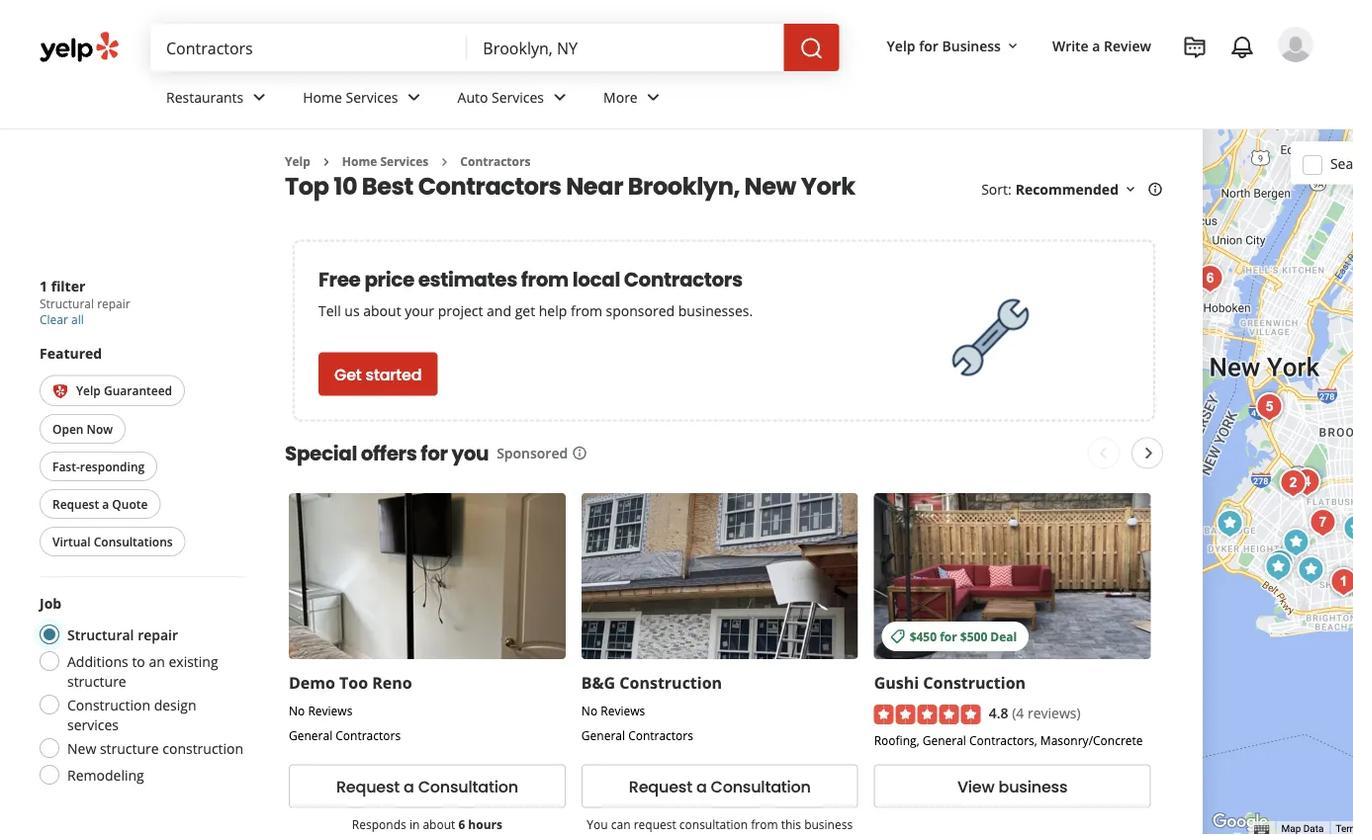Task type: vqa. For each thing, say whether or not it's contained in the screenshot.
1 filter Street Parking
no



Task type: describe. For each thing, give the bounding box(es) containing it.
1 vertical spatial business
[[804, 816, 853, 832]]

consultation for demo too reno
[[418, 775, 518, 798]]

demo too reno image
[[1291, 551, 1331, 591]]

help
[[539, 302, 567, 320]]

masonry/concrete
[[1040, 732, 1143, 749]]

consultations
[[94, 534, 173, 550]]

b&g construction link
[[581, 672, 722, 693]]

view business
[[957, 775, 1067, 798]]

sponsored
[[497, 444, 568, 463]]

you can request consultation from this business
[[587, 816, 853, 832]]

sponsored
[[606, 302, 675, 320]]

special offers for you
[[285, 440, 489, 467]]

brooklyn,
[[628, 170, 740, 203]]

yelp guaranteed
[[76, 382, 172, 399]]

request a consultation for demo too reno
[[336, 775, 518, 798]]

24 chevron down v2 image
[[248, 85, 271, 109]]

yelp for yelp guaranteed
[[76, 382, 101, 399]]

home services inside business categories element
[[303, 88, 398, 106]]

user actions element
[[871, 25, 1341, 146]]

Near text field
[[483, 37, 768, 58]]

business categories element
[[150, 71, 1314, 129]]

roofing,
[[874, 732, 919, 749]]

more
[[603, 88, 638, 106]]

tell
[[318, 302, 341, 320]]

construction
[[162, 739, 243, 758]]

demo
[[289, 672, 335, 693]]

Find text field
[[166, 37, 451, 58]]

reviews inside b&g construction no reviews general contractors
[[601, 703, 645, 719]]

option group containing job
[[34, 593, 245, 791]]

gushi construction link
[[874, 672, 1026, 693]]

to
[[132, 652, 145, 671]]

6
[[458, 816, 465, 832]]

for for yelp
[[919, 36, 939, 55]]

now
[[87, 421, 113, 437]]

write a review link
[[1044, 28, 1159, 63]]

16 info v2 image for special offers for you
[[572, 446, 588, 462]]

best
[[362, 170, 413, 203]]

map data
[[1281, 824, 1324, 835]]

2 vertical spatial from
[[751, 816, 778, 832]]

open now button
[[40, 414, 126, 444]]

existing
[[169, 652, 218, 671]]

auto services link
[[442, 71, 588, 129]]

additions to an existing structure
[[67, 652, 218, 691]]

16 yelp guaranteed v2 image
[[52, 384, 68, 400]]

mendoza construction image
[[1190, 259, 1230, 299]]

0 horizontal spatial from
[[521, 265, 569, 293]]

repair inside 1 filter structural repair clear all
[[97, 296, 130, 312]]

16 chevron down v2 image
[[1005, 38, 1021, 54]]

responding
[[80, 458, 145, 475]]

gushi
[[874, 672, 919, 693]]

near
[[566, 170, 623, 203]]

auto
[[457, 88, 488, 106]]

$450
[[910, 628, 937, 644]]

next image
[[1137, 442, 1161, 465]]

none field near
[[483, 37, 768, 58]]

sea
[[1330, 154, 1353, 173]]

term
[[1336, 824, 1353, 835]]

yelp for yelp for business
[[887, 36, 915, 55]]

sort:
[[981, 180, 1012, 199]]

recommended button
[[1015, 180, 1138, 199]]

consultation for b&g construction
[[711, 775, 811, 798]]

1 filter structural repair clear all
[[40, 277, 130, 328]]

additions
[[67, 652, 128, 671]]

map data button
[[1281, 823, 1324, 836]]

free price estimates from local contractors tell us about your project and get help from sponsored businesses.
[[318, 265, 753, 320]]

featured
[[40, 344, 102, 363]]

special
[[285, 440, 357, 467]]

none field find
[[166, 37, 451, 58]]

1 vertical spatial home
[[342, 153, 377, 170]]

contractors down 'auto services' link
[[418, 170, 561, 203]]

all
[[71, 312, 84, 328]]

home inside business categories element
[[303, 88, 342, 106]]

yelp for yelp link
[[285, 153, 310, 170]]

request for demo too reno
[[336, 775, 400, 798]]

a for request a consultation button corresponding to demo too reno
[[404, 775, 414, 798]]

request a quote
[[52, 496, 148, 512]]

virtual consultations
[[52, 534, 173, 550]]

keyboard shortcuts image
[[1254, 825, 1270, 835]]

map
[[1281, 824, 1301, 835]]

york
[[801, 170, 855, 203]]

a for write a review link
[[1092, 36, 1100, 55]]

construction for b&g construction no reviews general contractors
[[620, 672, 722, 693]]

design
[[154, 696, 196, 715]]

remodeling
[[67, 766, 144, 785]]

0 vertical spatial new
[[744, 170, 796, 203]]

get
[[334, 363, 362, 386]]

fast-responding
[[52, 458, 145, 475]]

16 chevron down v2 image
[[1123, 182, 1138, 198]]

started
[[366, 363, 422, 386]]

auto services
[[457, 88, 544, 106]]

term link
[[1336, 824, 1353, 835]]

new inside option group
[[67, 739, 96, 758]]

no inside b&g construction no reviews general contractors
[[581, 703, 598, 719]]

construction inside construction design services
[[67, 696, 150, 715]]

demo too reno no reviews general contractors
[[289, 672, 412, 743]]

4.8 star rating image
[[874, 705, 981, 724]]

(4
[[1012, 703, 1024, 722]]

notifications image
[[1230, 36, 1254, 59]]

4.8
[[989, 703, 1008, 722]]

24 chevron down v2 image for home services
[[402, 85, 426, 109]]

clear all link
[[40, 312, 84, 328]]

guaranteed
[[104, 382, 172, 399]]

offers
[[361, 440, 417, 467]]

yelp link
[[285, 153, 310, 170]]

contractors inside demo too reno no reviews general contractors
[[336, 727, 401, 743]]

and
[[487, 302, 511, 320]]

4.8 (4 reviews)
[[989, 703, 1081, 722]]

yelp for business
[[887, 36, 1001, 55]]

fast-
[[52, 458, 80, 475]]

google image
[[1208, 810, 1273, 836]]

filter
[[51, 277, 85, 295]]

contractors,
[[969, 732, 1037, 749]]

reviews)
[[1028, 703, 1081, 722]]



Task type: locate. For each thing, give the bounding box(es) containing it.
get
[[515, 302, 535, 320]]

home services link
[[287, 71, 442, 129], [342, 153, 429, 170]]

consultation up 6
[[418, 775, 518, 798]]

0 horizontal spatial request a consultation
[[336, 775, 518, 798]]

0 vertical spatial business
[[999, 775, 1067, 798]]

0 horizontal spatial request a consultation button
[[289, 764, 566, 808]]

virtual consultations button
[[40, 527, 186, 557]]

16 info v2 image
[[1147, 182, 1163, 198], [572, 446, 588, 462]]

2 horizontal spatial for
[[940, 628, 957, 644]]

yelp inside button
[[76, 382, 101, 399]]

none field up 24 chevron down v2 icon
[[166, 37, 451, 58]]

0 horizontal spatial about
[[363, 302, 401, 320]]

2 request a consultation button from the left
[[581, 764, 858, 808]]

0 vertical spatial yelp
[[887, 36, 915, 55]]

None search field
[[150, 24, 843, 71]]

1 horizontal spatial reviews
[[601, 703, 645, 719]]

for left '$500'
[[940, 628, 957, 644]]

b&g construction image
[[1259, 548, 1298, 588]]

None field
[[166, 37, 451, 58], [483, 37, 768, 58]]

previous image
[[1091, 442, 1115, 465]]

structure inside additions to an existing structure
[[67, 672, 126, 691]]

smart contracting image
[[1303, 503, 1343, 543]]

0 horizontal spatial general
[[289, 727, 333, 743]]

2 horizontal spatial construction
[[923, 672, 1026, 693]]

reviews inside demo too reno no reviews general contractors
[[308, 703, 353, 719]]

0 horizontal spatial business
[[804, 816, 853, 832]]

1 horizontal spatial consultation
[[711, 775, 811, 798]]

about inside free price estimates from local contractors tell us about your project and get help from sponsored businesses.
[[363, 302, 401, 320]]

2 vertical spatial yelp
[[76, 382, 101, 399]]

request
[[52, 496, 99, 512], [336, 775, 400, 798], [629, 775, 692, 798]]

virtual
[[52, 534, 91, 550]]

services right auto
[[492, 88, 544, 106]]

general down demo
[[289, 727, 333, 743]]

2 no from the left
[[581, 703, 598, 719]]

restaurants
[[166, 88, 244, 106]]

restaurants link
[[150, 71, 287, 129]]

1 reviews from the left
[[308, 703, 353, 719]]

gaudioso contracting, inc image
[[1250, 388, 1289, 427]]

structural inside 1 filter structural repair clear all
[[40, 296, 94, 312]]

home services link left 16 chevron right v2 icon
[[342, 153, 429, 170]]

0 vertical spatial home
[[303, 88, 342, 106]]

general inside demo too reno no reviews general contractors
[[289, 727, 333, 743]]

general down b&g
[[581, 727, 625, 743]]

reviews
[[308, 703, 353, 719], [601, 703, 645, 719]]

1 horizontal spatial request
[[336, 775, 400, 798]]

demo too reno link
[[289, 672, 412, 693]]

yelp inside button
[[887, 36, 915, 55]]

job
[[40, 594, 61, 613]]

construction up 4.8
[[923, 672, 1026, 693]]

b&g construction no reviews general contractors
[[581, 672, 722, 743]]

for left business
[[919, 36, 939, 55]]

1 horizontal spatial 16 info v2 image
[[1147, 182, 1163, 198]]

0 horizontal spatial for
[[421, 440, 448, 467]]

a for request a quote button
[[102, 496, 109, 512]]

1 horizontal spatial repair
[[138, 626, 178, 644]]

for left you on the left bottom
[[421, 440, 448, 467]]

map region
[[1014, 112, 1353, 836]]

services down find text field
[[346, 88, 398, 106]]

view business link
[[874, 764, 1151, 808]]

$500
[[960, 628, 987, 644]]

3 24 chevron down v2 image from the left
[[642, 85, 665, 109]]

0 vertical spatial from
[[521, 265, 569, 293]]

a right write
[[1092, 36, 1100, 55]]

structure down additions
[[67, 672, 126, 691]]

roofing, general contractors, masonry/concrete
[[874, 732, 1143, 749]]

0 vertical spatial repair
[[97, 296, 130, 312]]

a inside group
[[102, 496, 109, 512]]

request a quote button
[[40, 490, 161, 519]]

services
[[67, 716, 119, 734]]

1 horizontal spatial no
[[581, 703, 598, 719]]

ek home improvement image
[[1210, 504, 1250, 544]]

vital construction ny image
[[1261, 544, 1300, 584]]

yelp left 16 chevron right v2 image
[[285, 153, 310, 170]]

yelp guaranteed button
[[40, 375, 185, 407]]

in
[[409, 816, 420, 832]]

from up the help
[[521, 265, 569, 293]]

your
[[405, 302, 434, 320]]

no
[[289, 703, 305, 719], [581, 703, 598, 719]]

option group
[[34, 593, 245, 791]]

can
[[611, 816, 631, 832]]

general inside b&g construction no reviews general contractors
[[581, 727, 625, 743]]

0 horizontal spatial no
[[289, 703, 305, 719]]

home services
[[303, 88, 398, 106], [342, 153, 429, 170]]

consultation up this
[[711, 775, 811, 798]]

structural repair
[[67, 626, 178, 644]]

structural inside option group
[[67, 626, 134, 644]]

$450 for $500 deal link
[[874, 493, 1151, 659]]

you
[[452, 440, 489, 467]]

mega construction co. image
[[1351, 467, 1353, 506]]

1 horizontal spatial business
[[999, 775, 1067, 798]]

too
[[339, 672, 368, 693]]

search image
[[800, 37, 824, 60]]

0 horizontal spatial new
[[67, 739, 96, 758]]

24 chevron down v2 image left auto
[[402, 85, 426, 109]]

home right 16 chevron right v2 image
[[342, 153, 377, 170]]

reno
[[372, 672, 412, 693]]

featured group
[[36, 344, 245, 561]]

2 horizontal spatial yelp
[[887, 36, 915, 55]]

1 vertical spatial for
[[421, 440, 448, 467]]

data
[[1303, 824, 1324, 835]]

top
[[285, 170, 329, 203]]

general down 4.8 star rating image
[[923, 732, 966, 749]]

a for b&g construction request a consultation button
[[696, 775, 707, 798]]

contractors up businesses.
[[624, 265, 743, 293]]

home
[[303, 88, 342, 106], [342, 153, 377, 170]]

16 info v2 image right sponsored
[[572, 446, 588, 462]]

16 info v2 image for top 10 best contractors near brooklyn, new york
[[1147, 182, 1163, 198]]

request
[[634, 816, 676, 832]]

projects image
[[1183, 36, 1207, 59]]

gaudioso contracting, inc image
[[1250, 388, 1289, 427]]

recommended
[[1015, 180, 1119, 199]]

reviews down b&g
[[601, 703, 645, 719]]

request a consultation for b&g construction
[[629, 775, 811, 798]]

0 horizontal spatial construction
[[67, 696, 150, 715]]

general
[[289, 727, 333, 743], [581, 727, 625, 743], [923, 732, 966, 749]]

project
[[438, 302, 483, 320]]

1 consultation from the left
[[418, 775, 518, 798]]

contractors inside free price estimates from local contractors tell us about your project and get help from sponsored businesses.
[[624, 265, 743, 293]]

home services link up 16 chevron right v2 image
[[287, 71, 442, 129]]

1 request a consultation from the left
[[336, 775, 518, 798]]

16 chevron right v2 image
[[437, 154, 452, 170]]

no inside demo too reno no reviews general contractors
[[289, 703, 305, 719]]

0 vertical spatial 16 info v2 image
[[1147, 182, 1163, 198]]

request a consultation button up you can request consultation from this business at the bottom
[[581, 764, 858, 808]]

request a consultation button for demo too reno
[[289, 764, 566, 808]]

services left 16 chevron right v2 icon
[[380, 153, 429, 170]]

an
[[149, 652, 165, 671]]

consultation
[[679, 816, 748, 832]]

for inside $450 for $500 deal link
[[940, 628, 957, 644]]

for for $450
[[940, 628, 957, 644]]

24 chevron down v2 image for more
[[642, 85, 665, 109]]

request a consultation button up responds in about 6 hours
[[289, 764, 566, 808]]

clear
[[40, 312, 68, 328]]

contractors right 16 chevron right v2 icon
[[460, 153, 531, 170]]

0 horizontal spatial consultation
[[418, 775, 518, 798]]

responds
[[352, 816, 406, 832]]

0 vertical spatial structure
[[67, 672, 126, 691]]

1 horizontal spatial new
[[744, 170, 796, 203]]

home down find text field
[[303, 88, 342, 106]]

a up consultation
[[696, 775, 707, 798]]

a up in
[[404, 775, 414, 798]]

1 vertical spatial home services link
[[342, 153, 429, 170]]

$450 for $500 deal
[[910, 628, 1017, 644]]

contractors inside b&g construction no reviews general contractors
[[628, 727, 693, 743]]

2 horizontal spatial from
[[751, 816, 778, 832]]

1 horizontal spatial none field
[[483, 37, 768, 58]]

2 24 chevron down v2 image from the left
[[548, 85, 572, 109]]

1 horizontal spatial request a consultation button
[[581, 764, 858, 808]]

open now
[[52, 421, 113, 437]]

16 info v2 image right 16 chevron down v2 image
[[1147, 182, 1163, 198]]

2 reviews from the left
[[601, 703, 645, 719]]

top 10 best contractors near brooklyn, new york
[[285, 170, 855, 203]]

services for 24 chevron down v2 image in home services link
[[346, 88, 398, 106]]

businesses.
[[678, 302, 753, 320]]

construction
[[620, 672, 722, 693], [923, 672, 1026, 693], [67, 696, 150, 715]]

1 horizontal spatial from
[[571, 302, 602, 320]]

request up request
[[629, 775, 692, 798]]

home services down find field
[[303, 88, 398, 106]]

1 horizontal spatial yelp
[[285, 153, 310, 170]]

business down roofing, general contractors, masonry/concrete
[[999, 775, 1067, 798]]

contractors down b&g construction link
[[628, 727, 693, 743]]

1 no from the left
[[289, 703, 305, 719]]

0 vertical spatial about
[[363, 302, 401, 320]]

home services left 16 chevron right v2 icon
[[342, 153, 429, 170]]

view
[[957, 775, 995, 798]]

reviews down demo
[[308, 703, 353, 719]]

24 chevron down v2 image inside more link
[[642, 85, 665, 109]]

0 vertical spatial for
[[919, 36, 939, 55]]

structural up additions
[[67, 626, 134, 644]]

0 horizontal spatial repair
[[97, 296, 130, 312]]

24 chevron down v2 image for auto services
[[548, 85, 572, 109]]

2 horizontal spatial request
[[629, 775, 692, 798]]

2 horizontal spatial general
[[923, 732, 966, 749]]

for inside yelp for business button
[[919, 36, 939, 55]]

request a consultation button for b&g construction
[[581, 764, 858, 808]]

construction for gushi construction
[[923, 672, 1026, 693]]

0 vertical spatial home services
[[303, 88, 398, 106]]

from
[[521, 265, 569, 293], [571, 302, 602, 320], [751, 816, 778, 832]]

1 24 chevron down v2 image from the left
[[402, 85, 426, 109]]

24 chevron down v2 image
[[402, 85, 426, 109], [548, 85, 572, 109], [642, 85, 665, 109]]

request inside the featured group
[[52, 496, 99, 512]]

16 deal v2 image
[[890, 629, 906, 645]]

services for 24 chevron down v2 image within the 'auto services' link
[[492, 88, 544, 106]]

hours
[[468, 816, 502, 832]]

write a review
[[1052, 36, 1151, 55]]

0 horizontal spatial yelp
[[76, 382, 101, 399]]

2 request a consultation from the left
[[629, 775, 811, 798]]

repair up the an
[[138, 626, 178, 644]]

1 vertical spatial about
[[423, 816, 455, 832]]

0 horizontal spatial reviews
[[308, 703, 353, 719]]

from left this
[[751, 816, 778, 832]]

1 request a consultation button from the left
[[289, 764, 566, 808]]

1 vertical spatial yelp
[[285, 153, 310, 170]]

mateo r. image
[[1278, 27, 1314, 62]]

1 vertical spatial from
[[571, 302, 602, 320]]

none field up more at the left top of page
[[483, 37, 768, 58]]

16 chevron right v2 image
[[318, 154, 334, 170]]

request a consultation up you can request consultation from this business at the bottom
[[629, 775, 811, 798]]

1 horizontal spatial general
[[581, 727, 625, 743]]

0 horizontal spatial request
[[52, 496, 99, 512]]

mega construction co. image
[[1351, 467, 1353, 506]]

open
[[52, 421, 84, 437]]

request a consultation button
[[289, 764, 566, 808], [581, 764, 858, 808]]

construction inside b&g construction no reviews general contractors
[[620, 672, 722, 693]]

write
[[1052, 36, 1089, 55]]

construction up the services
[[67, 696, 150, 715]]

1 vertical spatial new
[[67, 739, 96, 758]]

24 chevron down v2 image right auto services
[[548, 85, 572, 109]]

new down the services
[[67, 739, 96, 758]]

gushi construction
[[874, 672, 1026, 693]]

1 vertical spatial structural
[[67, 626, 134, 644]]

repair right all
[[97, 296, 130, 312]]

0 vertical spatial structural
[[40, 296, 94, 312]]

1 horizontal spatial about
[[423, 816, 455, 832]]

request up responds
[[336, 775, 400, 798]]

2 consultation from the left
[[711, 775, 811, 798]]

1 horizontal spatial 24 chevron down v2 image
[[548, 85, 572, 109]]

no down b&g
[[581, 703, 598, 719]]

new left the york
[[744, 170, 796, 203]]

yelp right 16 yelp guaranteed v2 image
[[76, 382, 101, 399]]

more link
[[588, 71, 681, 129]]

1 none field from the left
[[166, 37, 451, 58]]

b and d construction image
[[1273, 464, 1313, 503]]

local
[[572, 265, 620, 293]]

gushi construction image
[[1276, 523, 1316, 563]]

yelp
[[887, 36, 915, 55], [285, 153, 310, 170], [76, 382, 101, 399]]

1 vertical spatial home services
[[342, 153, 429, 170]]

quote
[[112, 496, 148, 512]]

about right us
[[363, 302, 401, 320]]

construction right b&g
[[620, 672, 722, 693]]

b&g
[[581, 672, 615, 693]]

1 horizontal spatial for
[[919, 36, 939, 55]]

get started
[[334, 363, 422, 386]]

review
[[1104, 36, 1151, 55]]

0 horizontal spatial 16 info v2 image
[[572, 446, 588, 462]]

1 vertical spatial structure
[[100, 739, 159, 758]]

business right this
[[804, 816, 853, 832]]

contractors link
[[460, 153, 531, 170]]

free
[[318, 265, 361, 293]]

new
[[744, 170, 796, 203], [67, 739, 96, 758]]

zamin construction image
[[1287, 463, 1327, 502], [1287, 463, 1327, 502]]

0 vertical spatial home services link
[[287, 71, 442, 129]]

contractors down the too
[[336, 727, 401, 743]]

request up 'virtual'
[[52, 496, 99, 512]]

1 horizontal spatial construction
[[620, 672, 722, 693]]

services
[[346, 88, 398, 106], [492, 88, 544, 106], [380, 153, 429, 170]]

2 none field from the left
[[483, 37, 768, 58]]

get started button
[[318, 353, 437, 396]]

structure down construction design services
[[100, 739, 159, 758]]

0 horizontal spatial 24 chevron down v2 image
[[402, 85, 426, 109]]

white star general contractors image
[[1324, 563, 1353, 602], [1324, 563, 1353, 602]]

you
[[587, 816, 608, 832]]

0 horizontal spatial none field
[[166, 37, 451, 58]]

1 horizontal spatial request a consultation
[[629, 775, 811, 798]]

nrsa construction image
[[1337, 509, 1353, 549]]

repair inside option group
[[138, 626, 178, 644]]

24 chevron down v2 image inside home services link
[[402, 85, 426, 109]]

no down demo
[[289, 703, 305, 719]]

yelp left business
[[887, 36, 915, 55]]

a left 'quote'
[[102, 496, 109, 512]]

1 vertical spatial 16 info v2 image
[[572, 446, 588, 462]]

24 chevron down v2 image inside 'auto services' link
[[548, 85, 572, 109]]

request a consultation up responds in about 6 hours
[[336, 775, 518, 798]]

24 chevron down v2 image right more at the left top of page
[[642, 85, 665, 109]]

free price estimates from local contractors image
[[941, 288, 1040, 387]]

about left 6
[[423, 816, 455, 832]]

1 vertical spatial repair
[[138, 626, 178, 644]]

2 horizontal spatial 24 chevron down v2 image
[[642, 85, 665, 109]]

new structure construction
[[67, 739, 243, 758]]

2 vertical spatial for
[[940, 628, 957, 644]]

request for b&g construction
[[629, 775, 692, 798]]

a
[[1092, 36, 1100, 55], [102, 496, 109, 512], [404, 775, 414, 798], [696, 775, 707, 798]]

from down local
[[571, 302, 602, 320]]

structural down filter
[[40, 296, 94, 312]]

construction design services
[[67, 696, 196, 734]]

price
[[364, 265, 414, 293]]



